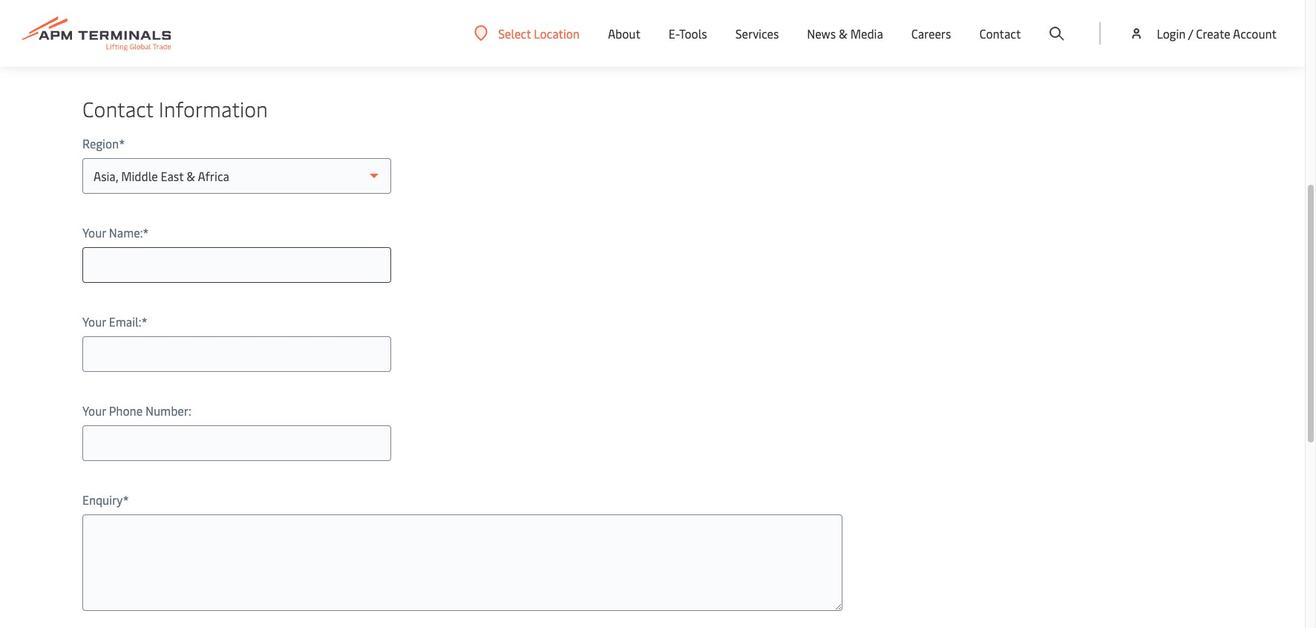 Task type: locate. For each thing, give the bounding box(es) containing it.
your
[[199, 47, 222, 63], [428, 47, 451, 63]]

contact up the region
[[82, 94, 153, 122]]

in
[[415, 47, 425, 63]]

2 your from the left
[[428, 47, 451, 63]]

2 your from the top
[[82, 313, 106, 330]]

create
[[1196, 25, 1230, 42]]

below.
[[659, 47, 693, 63]]

your left phone
[[82, 402, 106, 419]]

form
[[630, 47, 656, 63]]

enquiry
[[82, 491, 123, 508]]

services
[[735, 25, 779, 42]]

account
[[1233, 25, 1277, 42]]

0 horizontal spatial your
[[199, 47, 222, 63]]

region/time
[[454, 47, 517, 63]]

0 vertical spatial your
[[82, 224, 106, 241]]

Your Name: text field
[[82, 247, 391, 283]]

1 vertical spatial your
[[82, 313, 106, 330]]

your for your phone number:
[[82, 402, 106, 419]]

contact information
[[82, 94, 268, 122]]

please
[[551, 47, 585, 63]]

select
[[498, 25, 531, 41]]

3 your from the top
[[82, 402, 106, 419]]

us
[[136, 47, 149, 63]]

0 horizontal spatial to
[[151, 47, 163, 63]]

to left 'available'
[[276, 47, 288, 63]]

login / create account
[[1157, 25, 1277, 42]]

region
[[82, 135, 119, 151]]

news
[[807, 25, 836, 42]]

your left the email:
[[82, 313, 106, 330]]

contact right 'careers'
[[979, 25, 1021, 42]]

to
[[151, 47, 163, 63], [276, 47, 288, 63]]

select location button
[[475, 25, 580, 41]]

your
[[82, 224, 106, 241], [82, 313, 106, 330], [82, 402, 106, 419]]

1 vertical spatial contact
[[82, 94, 153, 122]]

your right in
[[428, 47, 451, 63]]

1 your from the top
[[82, 224, 106, 241]]

phone
[[109, 402, 143, 419]]

login
[[1157, 25, 1186, 42]]

to
[[82, 47, 95, 63]]

to enable us to direct your enquiries to available press officers in your region/time zone, please use the form below.
[[82, 47, 693, 63]]

e-
[[669, 25, 679, 42]]

&
[[839, 25, 848, 42]]

your for your email:
[[82, 313, 106, 330]]

2 to from the left
[[276, 47, 288, 63]]

contact button
[[979, 0, 1021, 67]]

contact
[[979, 25, 1021, 42], [82, 94, 153, 122]]

press
[[340, 47, 369, 63]]

Enquiry text field
[[82, 514, 843, 611]]

email:
[[109, 313, 141, 330]]

enquiries
[[225, 47, 274, 63]]

to right us
[[151, 47, 163, 63]]

0 horizontal spatial contact
[[82, 94, 153, 122]]

news & media button
[[807, 0, 883, 67]]

1 horizontal spatial contact
[[979, 25, 1021, 42]]

about button
[[608, 0, 641, 67]]

0 vertical spatial contact
[[979, 25, 1021, 42]]

your phone number:
[[82, 402, 191, 419]]

your name:
[[82, 224, 143, 241]]

1 horizontal spatial to
[[276, 47, 288, 63]]

the
[[609, 47, 627, 63]]

your left name:
[[82, 224, 106, 241]]

1 horizontal spatial your
[[428, 47, 451, 63]]

2 vertical spatial your
[[82, 402, 106, 419]]

your right direct
[[199, 47, 222, 63]]

your for your name:
[[82, 224, 106, 241]]

Your Phone Number: telephone field
[[82, 425, 391, 461]]



Task type: describe. For each thing, give the bounding box(es) containing it.
e-tools button
[[669, 0, 707, 67]]

enable
[[98, 47, 133, 63]]

contact for contact information
[[82, 94, 153, 122]]

media
[[850, 25, 883, 42]]

number:
[[146, 402, 191, 419]]

Your Email: email field
[[82, 336, 391, 372]]

information
[[159, 94, 268, 122]]

contact for contact
[[979, 25, 1021, 42]]

/
[[1188, 25, 1193, 42]]

available
[[290, 47, 338, 63]]

1 your from the left
[[199, 47, 222, 63]]

careers button
[[911, 0, 951, 67]]

about
[[608, 25, 641, 42]]

officers
[[372, 47, 413, 63]]

use
[[588, 47, 606, 63]]

zone,
[[520, 47, 548, 63]]

select location
[[498, 25, 580, 41]]

e-tools
[[669, 25, 707, 42]]

your email:
[[82, 313, 141, 330]]

tools
[[679, 25, 707, 42]]

1 to from the left
[[151, 47, 163, 63]]

services button
[[735, 0, 779, 67]]

name:
[[109, 224, 143, 241]]

direct
[[165, 47, 196, 63]]

login / create account link
[[1129, 0, 1277, 67]]

careers
[[911, 25, 951, 42]]

location
[[534, 25, 580, 41]]

news & media
[[807, 25, 883, 42]]



Task type: vqa. For each thing, say whether or not it's contained in the screenshot.
re-
no



